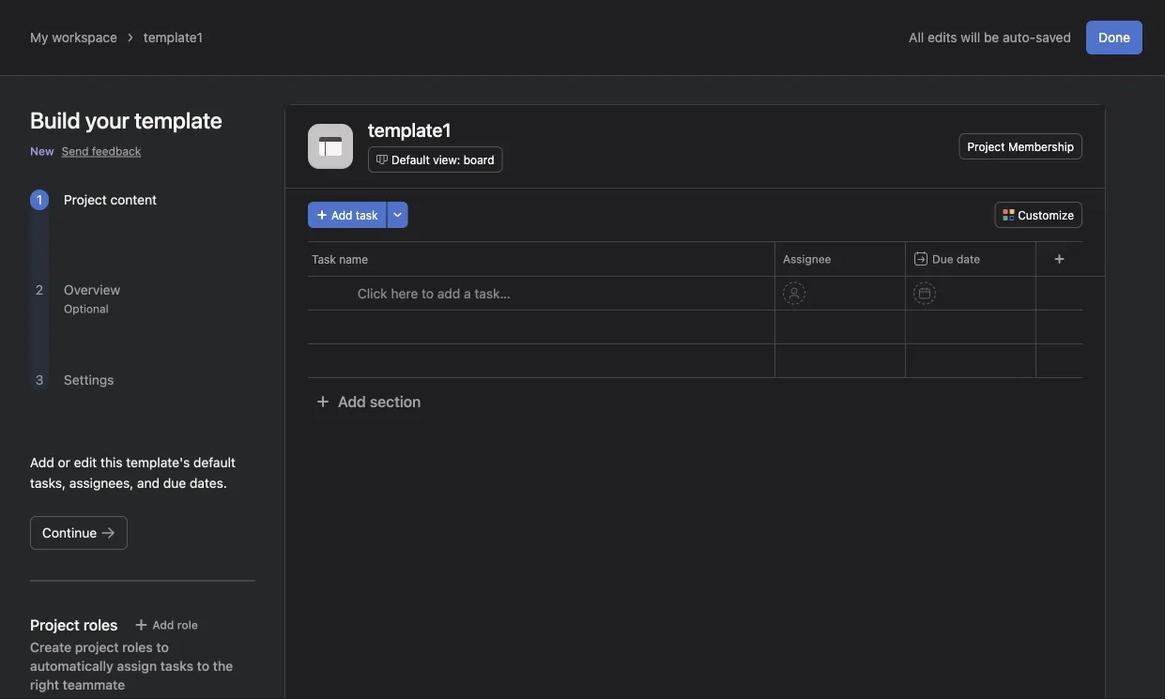 Task type: locate. For each thing, give the bounding box(es) containing it.
project right 1
[[64, 192, 107, 208]]

0 vertical spatial project
[[968, 140, 1005, 153]]

0 horizontal spatial project
[[64, 192, 107, 208]]

click here to add a task…
[[358, 286, 511, 301]]

to
[[422, 286, 434, 301], [156, 640, 169, 655], [197, 659, 209, 674]]

dates.
[[190, 476, 227, 491]]

add left the section
[[338, 393, 366, 411]]

to left the
[[197, 659, 209, 674]]

this
[[100, 455, 123, 470]]

1 horizontal spatial project
[[968, 140, 1005, 153]]

2 vertical spatial to
[[197, 659, 209, 674]]

1
[[36, 192, 42, 208]]

1 2 3
[[35, 192, 43, 388]]

row
[[285, 241, 1105, 276], [285, 310, 1105, 345], [285, 344, 1105, 378]]

board
[[464, 153, 494, 166]]

tasks,
[[30, 476, 66, 491]]

template1 up 'your template'
[[144, 30, 203, 45]]

1 horizontal spatial to
[[197, 659, 209, 674]]

add or edit this template's default tasks, assignees, and due dates.
[[30, 455, 236, 491]]

my workspace
[[30, 30, 117, 45]]

overview optional
[[64, 282, 120, 316]]

1 vertical spatial template1
[[368, 118, 451, 140]]

0 vertical spatial template1
[[144, 30, 203, 45]]

continue button
[[30, 516, 128, 550]]

due
[[932, 253, 954, 266]]

here
[[391, 286, 418, 301]]

project inside button
[[968, 140, 1005, 153]]

1 row from the top
[[285, 241, 1105, 276]]

membership
[[1008, 140, 1074, 153]]

assignees,
[[69, 476, 134, 491]]

your template
[[85, 107, 222, 133]]

2 horizontal spatial to
[[422, 286, 434, 301]]

new
[[30, 145, 54, 158]]

add inside add or edit this template's default tasks, assignees, and due dates.
[[30, 455, 54, 470]]

task…
[[475, 286, 511, 301]]

1 vertical spatial to
[[156, 640, 169, 655]]

right teammate
[[30, 678, 125, 693]]

0 vertical spatial to
[[422, 286, 434, 301]]

my workspace link
[[30, 30, 117, 45]]

section
[[370, 393, 421, 411]]

row containing task name
[[285, 241, 1105, 276]]

add section button
[[308, 385, 429, 419]]

2 row from the top
[[285, 310, 1105, 345]]

tasks
[[160, 659, 193, 674]]

default
[[392, 153, 430, 166]]

to left add on the left top
[[422, 286, 434, 301]]

new send feedback
[[30, 145, 141, 158]]

project for project content
[[64, 192, 107, 208]]

roles
[[122, 640, 153, 655]]

or
[[58, 455, 70, 470]]

template's
[[126, 455, 190, 470]]

3 row from the top
[[285, 344, 1105, 378]]

customize
[[1018, 208, 1074, 222]]

automatically
[[30, 659, 113, 674]]

build your template
[[30, 107, 222, 133]]

add task button
[[308, 202, 387, 228]]

project
[[968, 140, 1005, 153], [64, 192, 107, 208]]

my
[[30, 30, 48, 45]]

add for add or edit this template's default tasks, assignees, and due dates.
[[30, 455, 54, 470]]

to down add role button on the bottom left of page
[[156, 640, 169, 655]]

template1
[[144, 30, 203, 45], [368, 118, 451, 140]]

project content
[[64, 192, 157, 208]]

feedback
[[92, 145, 141, 158]]

add
[[331, 208, 353, 222], [338, 393, 366, 411], [30, 455, 54, 470], [153, 619, 174, 632]]

settings button
[[64, 372, 114, 388]]

add up tasks,
[[30, 455, 54, 470]]

add task
[[331, 208, 378, 222]]

template1 up default
[[368, 118, 451, 140]]

all edits will be auto-saved
[[909, 30, 1071, 45]]

add for add role
[[153, 619, 174, 632]]

project roles
[[30, 617, 118, 634]]

add for add task
[[331, 208, 353, 222]]

auto-
[[1003, 30, 1036, 45]]

project membership button
[[959, 133, 1083, 160]]

add role button
[[125, 612, 206, 639]]

add left task on the left of page
[[331, 208, 353, 222]]

more actions image
[[392, 209, 403, 221]]

add field image
[[1054, 254, 1065, 265]]

task
[[356, 208, 378, 222]]

assignee
[[783, 253, 831, 266]]

click here to add a task… row
[[285, 276, 1105, 311]]

1 vertical spatial project
[[64, 192, 107, 208]]

due
[[163, 476, 186, 491]]

add left the role
[[153, 619, 174, 632]]

0 horizontal spatial template1
[[144, 30, 203, 45]]

add section
[[338, 393, 421, 411]]

template image
[[319, 135, 342, 158]]

project left membership
[[968, 140, 1005, 153]]



Task type: describe. For each thing, give the bounding box(es) containing it.
task name
[[312, 253, 368, 266]]

click
[[358, 286, 388, 301]]

be
[[984, 30, 999, 45]]

the
[[213, 659, 233, 674]]

date
[[957, 253, 980, 266]]

overview button
[[64, 282, 120, 298]]

default
[[193, 455, 236, 470]]

assign
[[117, 659, 157, 674]]

done button
[[1086, 21, 1143, 54]]

content
[[110, 192, 157, 208]]

send feedback link
[[62, 143, 141, 160]]

default view: board
[[392, 153, 494, 166]]

add for add section
[[338, 393, 366, 411]]

a
[[464, 286, 471, 301]]

customize button
[[995, 202, 1083, 228]]

all
[[909, 30, 924, 45]]

settings
[[64, 372, 114, 388]]

project
[[75, 640, 119, 655]]

continue
[[42, 525, 97, 541]]

done
[[1099, 30, 1131, 45]]

name
[[339, 253, 368, 266]]

edit
[[74, 455, 97, 470]]

add
[[437, 286, 460, 301]]

2
[[36, 282, 43, 298]]

due date
[[932, 253, 980, 266]]

0 horizontal spatial to
[[156, 640, 169, 655]]

create project roles to automatically assign tasks to the right teammate
[[30, 640, 233, 693]]

create
[[30, 640, 72, 655]]

project content button
[[64, 192, 157, 208]]

build
[[30, 107, 80, 133]]

saved
[[1036, 30, 1071, 45]]

add role
[[153, 619, 198, 632]]

default view: board button
[[368, 146, 503, 173]]

role
[[177, 619, 198, 632]]

overview
[[64, 282, 120, 298]]

project membership
[[968, 140, 1074, 153]]

view:
[[433, 153, 460, 166]]

1 horizontal spatial template1
[[368, 118, 451, 140]]

send
[[62, 145, 89, 158]]

and
[[137, 476, 160, 491]]

project for project membership
[[968, 140, 1005, 153]]

3
[[35, 372, 43, 388]]

optional
[[64, 302, 109, 316]]

will
[[961, 30, 981, 45]]

task
[[312, 253, 336, 266]]

edits
[[928, 30, 957, 45]]

to inside row
[[422, 286, 434, 301]]

workspace
[[52, 30, 117, 45]]



Task type: vqa. For each thing, say whether or not it's contained in the screenshot.
add chart Button
no



